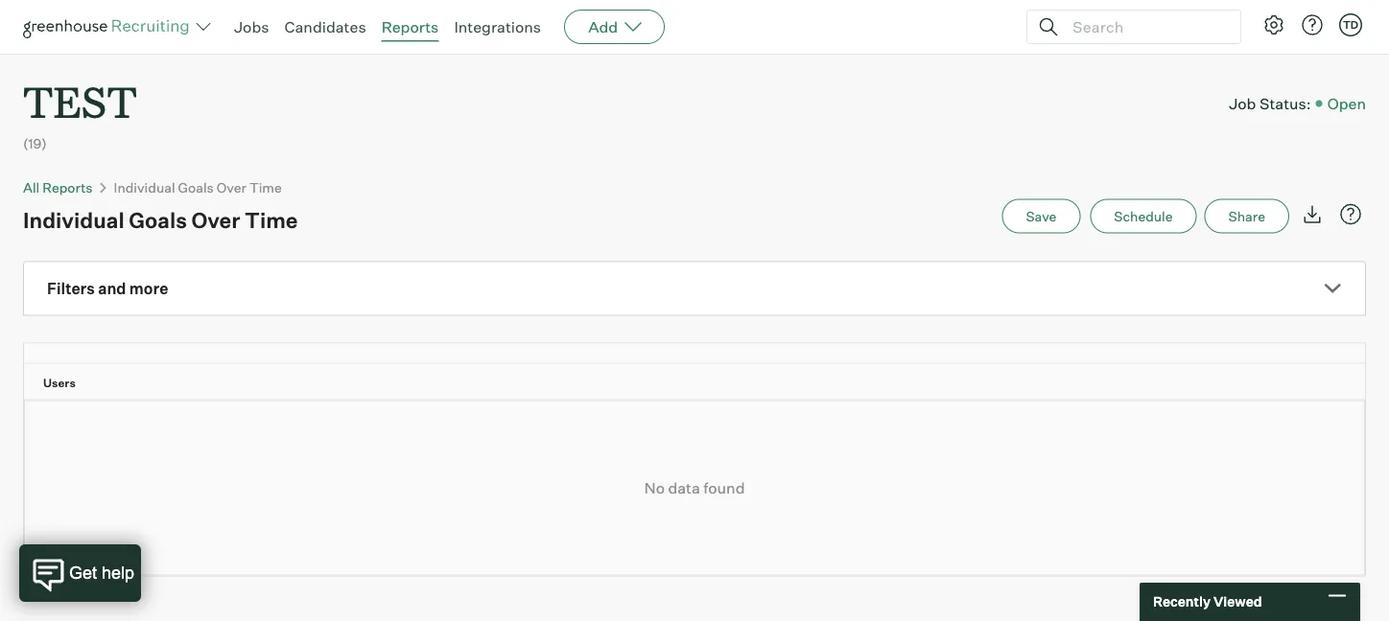 Task type: describe. For each thing, give the bounding box(es) containing it.
data
[[668, 479, 701, 498]]

1 vertical spatial over
[[191, 207, 240, 233]]

jobs
[[234, 17, 269, 36]]

1 vertical spatial individual
[[23, 207, 124, 233]]

share button
[[1205, 199, 1290, 234]]

candidates
[[285, 17, 366, 36]]

column header inside users grid
[[24, 344, 72, 363]]

no data found
[[645, 479, 745, 498]]

recently
[[1154, 594, 1211, 611]]

viewed
[[1214, 594, 1263, 611]]

td button
[[1336, 10, 1367, 40]]

job status:
[[1230, 94, 1312, 113]]

greenhouse recruiting image
[[23, 15, 196, 38]]

0 vertical spatial individual goals over time
[[114, 179, 282, 196]]

1 vertical spatial individual goals over time
[[23, 207, 298, 233]]

add button
[[564, 10, 665, 44]]

and
[[98, 279, 126, 299]]

0 vertical spatial individual
[[114, 179, 175, 196]]

faq image
[[1340, 203, 1363, 226]]

save button
[[1002, 199, 1081, 234]]

td button
[[1340, 13, 1363, 36]]

save
[[1026, 208, 1057, 225]]

jobs link
[[234, 17, 269, 36]]



Task type: vqa. For each thing, say whether or not it's contained in the screenshot.
No
yes



Task type: locate. For each thing, give the bounding box(es) containing it.
test link
[[23, 54, 137, 134]]

reports
[[382, 17, 439, 36], [43, 179, 93, 196]]

reports right candidates link
[[382, 17, 439, 36]]

test
[[23, 73, 137, 130]]

0 vertical spatial goals
[[178, 179, 214, 196]]

no
[[645, 479, 665, 498]]

status:
[[1260, 94, 1312, 113]]

reports right all
[[43, 179, 93, 196]]

td
[[1344, 18, 1359, 31]]

recently viewed
[[1154, 594, 1263, 611]]

users
[[43, 376, 76, 390]]

filters and more
[[47, 279, 168, 299]]

reports link
[[382, 17, 439, 36]]

0 horizontal spatial reports
[[43, 179, 93, 196]]

integrations
[[454, 17, 541, 36]]

individual right all reports
[[114, 179, 175, 196]]

Search text field
[[1068, 13, 1224, 41]]

goals
[[178, 179, 214, 196], [129, 207, 187, 233]]

0 vertical spatial reports
[[382, 17, 439, 36]]

share
[[1229, 208, 1266, 225]]

over
[[217, 179, 247, 196], [191, 207, 240, 233]]

all reports
[[23, 179, 93, 196]]

all reports link
[[23, 179, 93, 196]]

users grid
[[24, 344, 1383, 401]]

1 vertical spatial reports
[[43, 179, 93, 196]]

job
[[1230, 94, 1257, 113]]

individual
[[114, 179, 175, 196], [23, 207, 124, 233]]

save and schedule this report to revisit it! element
[[1002, 199, 1091, 234]]

configure image
[[1263, 13, 1286, 36]]

schedule
[[1115, 208, 1173, 225]]

candidates link
[[285, 17, 366, 36]]

more
[[129, 279, 168, 299]]

time
[[249, 179, 282, 196], [245, 207, 298, 233]]

column header
[[24, 344, 72, 363]]

integrations link
[[454, 17, 541, 36]]

download image
[[1301, 203, 1325, 226]]

test (19)
[[23, 73, 137, 152]]

found
[[704, 479, 745, 498]]

users column header
[[24, 364, 1383, 400]]

individual down all reports
[[23, 207, 124, 233]]

all
[[23, 179, 40, 196]]

(19)
[[23, 135, 47, 152]]

individual goals over time
[[114, 179, 282, 196], [23, 207, 298, 233]]

0 vertical spatial over
[[217, 179, 247, 196]]

add
[[588, 17, 618, 36]]

1 vertical spatial goals
[[129, 207, 187, 233]]

1 vertical spatial time
[[245, 207, 298, 233]]

individual goals over time link
[[114, 179, 282, 196]]

1 horizontal spatial reports
[[382, 17, 439, 36]]

schedule button
[[1091, 199, 1197, 234]]

filters
[[47, 279, 95, 299]]

0 vertical spatial time
[[249, 179, 282, 196]]

open
[[1328, 94, 1367, 113]]



